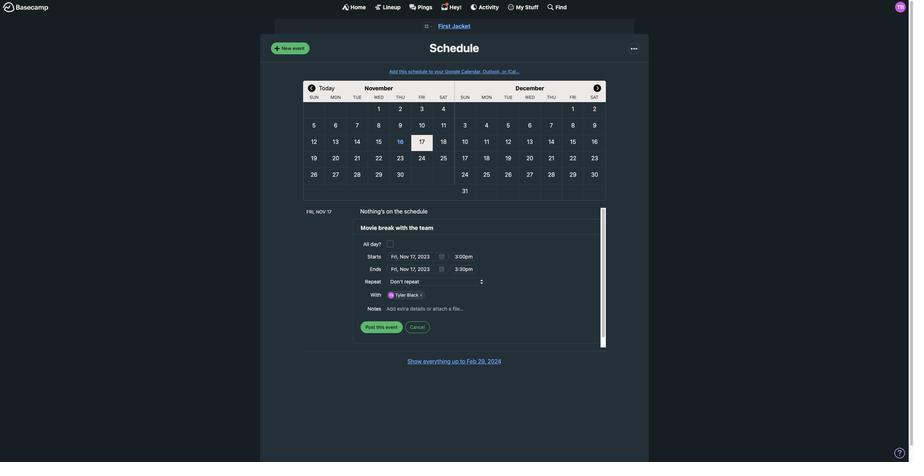 Task type: locate. For each thing, give the bounding box(es) containing it.
event inside post this event button
[[386, 324, 398, 330]]

add this schedule to your google calendar, outlook, or ical… link
[[390, 69, 520, 74]]

event
[[293, 45, 305, 51], [386, 324, 398, 330]]

1 tue from the left
[[353, 95, 362, 100]]

to right up
[[460, 359, 466, 365]]

tue for december
[[505, 95, 513, 100]]

2 sat from the left
[[591, 95, 599, 100]]

1 vertical spatial choose date… field
[[387, 265, 449, 273]]

to left your
[[429, 69, 433, 74]]

1 vertical spatial this
[[377, 324, 385, 330]]

1 vertical spatial to
[[460, 359, 466, 365]]

1 horizontal spatial thu
[[547, 95, 556, 100]]

fri for november
[[419, 95, 426, 100]]

1 pick a time… field from the top
[[450, 253, 478, 261]]

tue for november
[[353, 95, 362, 100]]

wed down december
[[525, 95, 535, 100]]

0 vertical spatial this
[[399, 69, 407, 74]]

0 vertical spatial pick a time… field
[[450, 253, 478, 261]]

sun for november
[[310, 95, 319, 100]]

find button
[[547, 4, 567, 11]]

activity
[[479, 4, 499, 10]]

tue
[[353, 95, 362, 100], [505, 95, 513, 100]]

2 fri from the left
[[570, 95, 577, 100]]

pick a time… field for starts
[[450, 253, 478, 261]]

tue down or
[[505, 95, 513, 100]]

up
[[452, 359, 459, 365]]

thu for december
[[547, 95, 556, 100]]

1 thu from the left
[[396, 95, 405, 100]]

0 horizontal spatial event
[[293, 45, 305, 51]]

1 horizontal spatial to
[[460, 359, 466, 365]]

to inside button
[[460, 359, 466, 365]]

mon for december
[[482, 95, 492, 100]]

cancel
[[410, 324, 425, 330]]

mon
[[331, 95, 341, 100], [482, 95, 492, 100]]

new event
[[282, 45, 305, 51]]

2 pick a time… field from the top
[[450, 265, 478, 273]]

1 wed from the left
[[374, 95, 384, 100]]

to
[[429, 69, 433, 74], [460, 359, 466, 365]]

0 horizontal spatial sat
[[440, 95, 448, 100]]

tue right today link on the left
[[353, 95, 362, 100]]

choose date… field for starts
[[387, 253, 449, 261]]

schedule
[[408, 69, 428, 74], [405, 208, 428, 215]]

1 choose date… field from the top
[[387, 253, 449, 261]]

1 horizontal spatial mon
[[482, 95, 492, 100]]

new event link
[[271, 43, 310, 54]]

wed down november
[[374, 95, 384, 100]]

0 horizontal spatial to
[[429, 69, 433, 74]]

0 horizontal spatial mon
[[331, 95, 341, 100]]

fri
[[419, 95, 426, 100], [570, 95, 577, 100]]

or
[[503, 69, 507, 74]]

this right post
[[377, 324, 385, 330]]

home link
[[342, 4, 366, 11]]

sun
[[310, 95, 319, 100], [461, 95, 470, 100]]

1 vertical spatial pick a time… field
[[450, 265, 478, 273]]

this inside button
[[377, 324, 385, 330]]

2024
[[488, 359, 502, 365]]

mon down "today"
[[331, 95, 341, 100]]

2 choose date… field from the top
[[387, 265, 449, 273]]

0 horizontal spatial tue
[[353, 95, 362, 100]]

2 tue from the left
[[505, 95, 513, 100]]

1 horizontal spatial sun
[[461, 95, 470, 100]]

sat
[[440, 95, 448, 100], [591, 95, 599, 100]]

hey!
[[450, 4, 462, 10]]

all
[[364, 241, 369, 247]]

nothing's on the schedule
[[361, 208, 428, 215]]

this
[[399, 69, 407, 74], [377, 324, 385, 330]]

post
[[366, 324, 376, 330]]

thu
[[396, 95, 405, 100], [547, 95, 556, 100]]

0 horizontal spatial thu
[[396, 95, 405, 100]]

december
[[516, 85, 545, 91]]

wed
[[374, 95, 384, 100], [525, 95, 535, 100]]

nov
[[316, 209, 326, 215]]

×
[[420, 293, 423, 298]]

today
[[319, 85, 335, 91]]

0 horizontal spatial sun
[[310, 95, 319, 100]]

2 wed from the left
[[525, 95, 535, 100]]

1 horizontal spatial this
[[399, 69, 407, 74]]

all day?
[[364, 241, 382, 247]]

2 thu from the left
[[547, 95, 556, 100]]

show        everything      up to        feb 29, 2024 button
[[408, 357, 502, 366]]

schedule right the the
[[405, 208, 428, 215]]

mon down outlook,
[[482, 95, 492, 100]]

schedule left your
[[408, 69, 428, 74]]

1 sat from the left
[[440, 95, 448, 100]]

sun down 'calendar,'
[[461, 95, 470, 100]]

today link
[[319, 81, 335, 95]]

event right post
[[386, 324, 398, 330]]

sat for november
[[440, 95, 448, 100]]

this for add
[[399, 69, 407, 74]]

0 vertical spatial event
[[293, 45, 305, 51]]

first jacket link
[[439, 23, 471, 29]]

my stuff
[[516, 4, 539, 10]]

new
[[282, 45, 292, 51]]

event right new at the left top of page
[[293, 45, 305, 51]]

0 horizontal spatial this
[[377, 324, 385, 330]]

1 horizontal spatial wed
[[525, 95, 535, 100]]

this right the add
[[399, 69, 407, 74]]

to for up
[[460, 359, 466, 365]]

0 horizontal spatial wed
[[374, 95, 384, 100]]

Pick a time… field
[[450, 253, 478, 261], [450, 265, 478, 273]]

post this event
[[366, 324, 398, 330]]

fri, nov 17
[[307, 209, 332, 215]]

2 sun from the left
[[461, 95, 470, 100]]

1 horizontal spatial sat
[[591, 95, 599, 100]]

2 mon from the left
[[482, 95, 492, 100]]

29,
[[478, 359, 487, 365]]

0 vertical spatial schedule
[[408, 69, 428, 74]]

1 mon from the left
[[331, 95, 341, 100]]

add this schedule to your google calendar, outlook, or ical…
[[390, 69, 520, 74]]

sun left today link on the left
[[310, 95, 319, 100]]

tyler black image
[[896, 2, 907, 13]]

Choose date… field
[[387, 253, 449, 261], [387, 265, 449, 273]]

mon for november
[[331, 95, 341, 100]]

1 horizontal spatial event
[[386, 324, 398, 330]]

0 horizontal spatial fri
[[419, 95, 426, 100]]

1 horizontal spatial fri
[[570, 95, 577, 100]]

1 fri from the left
[[419, 95, 426, 100]]

1 vertical spatial event
[[386, 324, 398, 330]]

feb
[[467, 359, 477, 365]]

× link
[[418, 292, 425, 299]]

0 vertical spatial choose date… field
[[387, 253, 449, 261]]

1 sun from the left
[[310, 95, 319, 100]]

to for schedule
[[429, 69, 433, 74]]

0 vertical spatial to
[[429, 69, 433, 74]]

1 horizontal spatial tue
[[505, 95, 513, 100]]

my stuff button
[[508, 4, 539, 11]]



Task type: describe. For each thing, give the bounding box(es) containing it.
my
[[516, 4, 524, 10]]

november
[[365, 85, 393, 91]]

notes
[[368, 306, 382, 312]]

repeat
[[365, 279, 382, 285]]

lineup
[[383, 4, 401, 10]]

show
[[408, 359, 422, 365]]

add
[[390, 69, 398, 74]]

With text field
[[426, 291, 593, 300]]

ends
[[370, 266, 382, 272]]

show        everything      up to        feb 29, 2024
[[408, 359, 502, 365]]

pings button
[[410, 4, 433, 11]]

calendar,
[[462, 69, 482, 74]]

home
[[351, 4, 366, 10]]

outlook,
[[483, 69, 501, 74]]

activity link
[[471, 4, 499, 11]]

google
[[445, 69, 461, 74]]

on
[[387, 208, 393, 215]]

starts
[[368, 254, 382, 260]]

find
[[556, 4, 567, 10]]

event inside new event link
[[293, 45, 305, 51]]

choose date… field for ends
[[387, 265, 449, 273]]

pings
[[418, 4, 433, 10]]

17
[[327, 209, 332, 215]]

this for post
[[377, 324, 385, 330]]

your
[[435, 69, 444, 74]]

wed for november
[[374, 95, 384, 100]]

thu for november
[[396, 95, 405, 100]]

everything
[[424, 359, 451, 365]]

first
[[439, 23, 451, 29]]

nothing's
[[361, 208, 385, 215]]

main element
[[0, 0, 910, 14]]

first jacket
[[439, 23, 471, 29]]

stuff
[[526, 4, 539, 10]]

with
[[371, 292, 382, 298]]

hey! button
[[441, 3, 462, 11]]

Type the name of the event… text field
[[361, 224, 593, 233]]

black
[[407, 293, 419, 298]]

sat for december
[[591, 95, 599, 100]]

jacket
[[452, 23, 471, 29]]

the
[[395, 208, 403, 215]]

tyler
[[396, 293, 406, 298]]

pick a time… field for ends
[[450, 265, 478, 273]]

wed for december
[[525, 95, 535, 100]]

lineup link
[[375, 4, 401, 11]]

fri,
[[307, 209, 315, 215]]

tyler black ×
[[396, 293, 423, 298]]

sun for december
[[461, 95, 470, 100]]

ical…
[[508, 69, 520, 74]]

1 vertical spatial schedule
[[405, 208, 428, 215]]

day?
[[371, 241, 382, 247]]

switch accounts image
[[3, 2, 49, 13]]

schedule
[[430, 41, 480, 55]]

fri for december
[[570, 95, 577, 100]]

cancel button
[[405, 322, 430, 333]]

Notes text field
[[387, 303, 593, 315]]

post this event button
[[361, 322, 403, 333]]



Task type: vqa. For each thing, say whether or not it's contained in the screenshot.
1st Sun
yes



